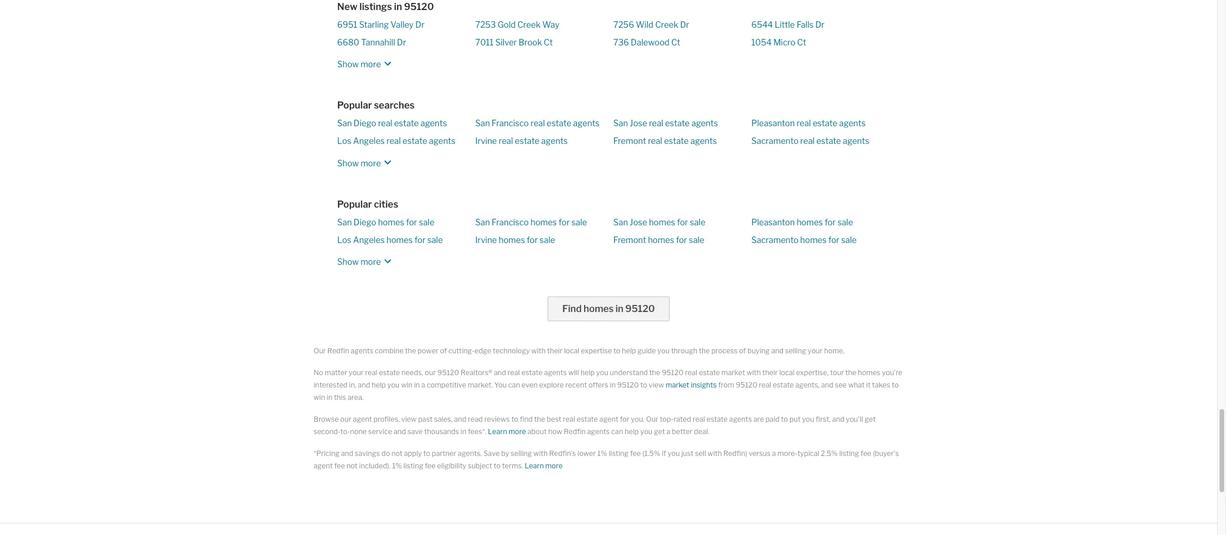 Task type: vqa. For each thing, say whether or not it's contained in the screenshot.


Task type: locate. For each thing, give the bounding box(es) containing it.
6680 tannahill dr
[[337, 37, 406, 48]]

estate inside real estate market with their local expertise, tour the homes you're interested in, and help you win in a competitive market. you can even explore recent offers in
[[699, 369, 720, 377]]

1 vertical spatial fremont
[[613, 235, 646, 245]]

local
[[564, 347, 580, 356], [779, 369, 795, 377]]

2 sacramento from the top
[[752, 235, 799, 245]]

to
[[614, 347, 621, 356], [641, 381, 647, 390], [892, 381, 899, 390], [512, 415, 518, 424], [781, 415, 788, 424], [423, 450, 430, 458], [494, 462, 501, 471]]

1 horizontal spatial local
[[779, 369, 795, 377]]

0 horizontal spatial market
[[666, 381, 689, 390]]

show for popular searches
[[337, 158, 359, 168]]

0 horizontal spatial their
[[547, 347, 563, 356]]

95120 up 95120 to view market insights from 95120
[[662, 369, 684, 377]]

1 vertical spatial a
[[667, 428, 671, 436]]

with inside real estate market with their local expertise, tour the homes you're interested in, and help you win in a competitive market. you can even explore recent offers in
[[747, 369, 761, 377]]

learn more link
[[488, 428, 526, 436], [525, 462, 563, 471]]

0 vertical spatial francisco
[[492, 119, 529, 129]]

0 horizontal spatial learn
[[488, 428, 507, 436]]

2 vertical spatial show more
[[337, 257, 381, 267]]

1 horizontal spatial our
[[646, 415, 658, 424]]

san for san jose real estate agents
[[613, 119, 628, 129]]

1 vertical spatial show more link
[[337, 152, 395, 170]]

los down popular searches
[[337, 136, 351, 146]]

1 horizontal spatial our
[[425, 369, 436, 377]]

1 vertical spatial win
[[314, 394, 325, 402]]

0 horizontal spatial redfin
[[327, 347, 349, 356]]

of left buying
[[739, 347, 746, 356]]

to-
[[341, 428, 350, 436]]

homes right find
[[584, 303, 614, 315]]

los
[[337, 136, 351, 146], [337, 235, 351, 245]]

diego down popular cities
[[354, 217, 376, 228]]

win down needs,
[[401, 381, 413, 390]]

los down popular cities
[[337, 235, 351, 245]]

learn for learn more about how redfin agents can help you get a better deal.
[[488, 428, 507, 436]]

estate down san francisco real estate agents link
[[515, 136, 540, 146]]

1 horizontal spatial not
[[392, 450, 403, 458]]

0 vertical spatial get
[[865, 415, 876, 424]]

6544 little falls dr link
[[752, 20, 825, 30]]

irvine
[[475, 136, 497, 146], [475, 235, 497, 245]]

estate left agents, at the right bottom
[[773, 381, 794, 390]]

1 vertical spatial get
[[654, 428, 665, 436]]

1 show more link from the top
[[337, 53, 395, 71]]

irvine down san francisco real estate agents link
[[475, 136, 497, 146]]

2 show from the top
[[337, 158, 359, 168]]

los angeles homes for sale
[[337, 235, 443, 245]]

1 vertical spatial pleasanton
[[752, 217, 795, 228]]

the right through
[[699, 347, 710, 356]]

and inside real estate market with their local expertise, tour the homes you're interested in, and help you win in a competitive market. you can even explore recent offers in
[[358, 381, 370, 390]]

0 vertical spatial selling
[[785, 347, 806, 356]]

the down guide
[[649, 369, 660, 377]]

1 horizontal spatial your
[[808, 347, 823, 356]]

jose up 'fremont homes for sale' link
[[630, 217, 647, 228]]

2 horizontal spatial ct
[[797, 37, 806, 48]]

1 horizontal spatial get
[[865, 415, 876, 424]]

0 vertical spatial our
[[314, 347, 326, 356]]

and inside real estate agents, and see what it takes to win in this area.
[[821, 381, 834, 390]]

1 show more from the top
[[337, 60, 381, 70]]

1 horizontal spatial ct
[[671, 37, 680, 48]]

process
[[712, 347, 738, 356]]

1 vertical spatial market
[[666, 381, 689, 390]]

estate up deal.
[[707, 415, 728, 424]]

3 ct from the left
[[797, 37, 806, 48]]

you inside *pricing and savings do not apply to partner agents. save by selling with redfin's lower 1% listing fee (1.5% if you just sell with redfin) versus a more-typical 2.5% listing fee (buyer's agent fee not included). 1% listing fee eligibility subject to terms.
[[668, 450, 680, 458]]

jose for popular searches
[[630, 119, 647, 129]]

fee
[[630, 450, 641, 458], [861, 450, 872, 458], [334, 462, 345, 471], [425, 462, 436, 471]]

irvine down san francisco homes for sale link
[[475, 235, 497, 245]]

1 sacramento from the top
[[752, 136, 799, 146]]

your left home.
[[808, 347, 823, 356]]

and inside *pricing and savings do not apply to partner agents. save by selling with redfin's lower 1% listing fee (1.5% if you just sell with redfin) versus a more-typical 2.5% listing fee (buyer's agent fee not included). 1% listing fee eligibility subject to terms.
[[341, 450, 353, 458]]

get
[[865, 415, 876, 424], [654, 428, 665, 436]]

more down los angeles real estate agents link
[[361, 158, 381, 168]]

2 pleasanton from the top
[[752, 217, 795, 228]]

1 los from the top
[[337, 136, 351, 146]]

jose up the fremont real estate agents link
[[630, 119, 647, 129]]

with down buying
[[747, 369, 761, 377]]

can up *pricing and savings do not apply to partner agents. save by selling with redfin's lower 1% listing fee (1.5% if you just sell with redfin) versus a more-typical 2.5% listing fee (buyer's agent fee not included). 1% listing fee eligibility subject to terms.
[[611, 428, 623, 436]]

0 vertical spatial pleasanton
[[752, 119, 795, 129]]

their up explore
[[547, 347, 563, 356]]

95120 to view market insights from 95120
[[617, 381, 758, 390]]

market
[[722, 369, 745, 377], [666, 381, 689, 390]]

sacramento for popular cities
[[752, 235, 799, 245]]

2 show more from the top
[[337, 158, 381, 168]]

pleasanton
[[752, 119, 795, 129], [752, 217, 795, 228]]

can right 'you'
[[508, 381, 520, 390]]

francisco for popular cities
[[492, 217, 529, 228]]

real down combine
[[365, 369, 377, 377]]

how
[[548, 428, 562, 436]]

ct for 736 dalewood ct
[[671, 37, 680, 48]]

fremont for cities
[[613, 235, 646, 245]]

95120 up guide
[[625, 303, 655, 315]]

6951 starling valley dr link
[[337, 20, 425, 30]]

0 horizontal spatial our
[[340, 415, 351, 424]]

san
[[337, 119, 352, 129], [475, 119, 490, 129], [613, 119, 628, 129], [337, 217, 352, 228], [475, 217, 490, 228], [613, 217, 628, 228]]

to down you're
[[892, 381, 899, 390]]

can
[[508, 381, 520, 390], [611, 428, 623, 436]]

2 los from the top
[[337, 235, 351, 245]]

0 vertical spatial local
[[564, 347, 580, 356]]

1 vertical spatial your
[[349, 369, 364, 377]]

0 horizontal spatial a
[[421, 381, 425, 390]]

rated
[[674, 415, 691, 424]]

irvine for popular searches
[[475, 136, 497, 146]]

a left more-
[[772, 450, 776, 458]]

1 angeles from the top
[[353, 136, 385, 146]]

fremont down san jose homes for sale link
[[613, 235, 646, 245]]

subject
[[468, 462, 492, 471]]

a inside real estate market with their local expertise, tour the homes you're interested in, and help you win in a competitive market. you can even explore recent offers in
[[421, 381, 425, 390]]

show more link down 6680 tannahill dr
[[337, 53, 395, 71]]

1 vertical spatial sacramento
[[752, 235, 799, 245]]

1 irvine from the top
[[475, 136, 497, 146]]

san diego homes for sale link
[[337, 217, 435, 228]]

1 of from the left
[[440, 347, 447, 356]]

our
[[314, 347, 326, 356], [646, 415, 658, 424]]

angeles for searches
[[353, 136, 385, 146]]

way
[[542, 20, 560, 30]]

more
[[361, 60, 381, 70], [361, 158, 381, 168], [361, 257, 381, 267], [509, 428, 526, 436], [545, 462, 563, 471]]

sacramento real estate agents link
[[752, 136, 870, 146]]

popular searches
[[337, 100, 415, 111]]

1 vertical spatial francisco
[[492, 217, 529, 228]]

find
[[520, 415, 533, 424]]

2 ct from the left
[[671, 37, 680, 48]]

2 popular from the top
[[337, 199, 372, 210]]

fremont down the san jose real estate agents link at the right of page
[[613, 136, 646, 146]]

2 francisco from the top
[[492, 217, 529, 228]]

1 pleasanton from the top
[[752, 119, 795, 129]]

san diego real estate agents link
[[337, 119, 447, 129]]

estate up learn more about how redfin agents can help you get a better deal.
[[577, 415, 598, 424]]

sacramento for popular searches
[[752, 136, 799, 146]]

silver
[[495, 37, 517, 48]]

do
[[382, 450, 390, 458]]

0 vertical spatial not
[[392, 450, 403, 458]]

1 vertical spatial redfin
[[564, 428, 586, 436]]

show more
[[337, 60, 381, 70], [337, 158, 381, 168], [337, 257, 381, 267]]

estate up 'sacramento real estate agents' link
[[813, 119, 838, 129]]

0 horizontal spatial your
[[349, 369, 364, 377]]

market left insights
[[666, 381, 689, 390]]

creek up 'brook'
[[518, 20, 541, 30]]

0 vertical spatial show
[[337, 60, 359, 70]]

estate up the fremont real estate agents link
[[665, 119, 690, 129]]

0 horizontal spatial agent
[[314, 462, 333, 471]]

736 dalewood ct
[[613, 37, 680, 48]]

not right do
[[392, 450, 403, 458]]

0 horizontal spatial ct
[[544, 37, 553, 48]]

0 horizontal spatial local
[[564, 347, 580, 356]]

san jose homes for sale
[[613, 217, 706, 228]]

san down popular cities
[[337, 217, 352, 228]]

0 vertical spatial los
[[337, 136, 351, 146]]

0 vertical spatial sacramento
[[752, 136, 799, 146]]

our up the no
[[314, 347, 326, 356]]

not
[[392, 450, 403, 458], [347, 462, 358, 471]]

redfin
[[327, 347, 349, 356], [564, 428, 586, 436]]

selling inside *pricing and savings do not apply to partner agents. save by selling with redfin's lower 1% listing fee (1.5% if you just sell with redfin) versus a more-typical 2.5% listing fee (buyer's agent fee not included). 1% listing fee eligibility subject to terms.
[[511, 450, 532, 458]]

1 vertical spatial angeles
[[353, 235, 385, 245]]

explore
[[539, 381, 564, 390]]

francisco up 'irvine real estate agents' link
[[492, 119, 529, 129]]

san jose real estate agents
[[613, 119, 718, 129]]

1 diego from the top
[[354, 119, 376, 129]]

show more link down los angeles homes for sale link
[[337, 251, 395, 269]]

their down buying
[[763, 369, 778, 377]]

0 horizontal spatial not
[[347, 462, 358, 471]]

1 horizontal spatial creek
[[655, 20, 679, 30]]

san for san francisco homes for sale
[[475, 217, 490, 228]]

estate down pleasanton real estate agents at the right of the page
[[817, 136, 841, 146]]

0 horizontal spatial creek
[[518, 20, 541, 30]]

1 vertical spatial irvine
[[475, 235, 497, 245]]

1 vertical spatial learn more link
[[525, 462, 563, 471]]

1 vertical spatial jose
[[630, 217, 647, 228]]

1 horizontal spatial view
[[649, 381, 664, 390]]

1054 micro ct link
[[752, 37, 806, 48]]

1 vertical spatial learn
[[525, 462, 544, 471]]

6544 little falls dr
[[752, 20, 825, 30]]

real up 'sacramento real estate agents' link
[[797, 119, 811, 129]]

wild
[[636, 20, 654, 30]]

1 creek from the left
[[518, 20, 541, 30]]

1 horizontal spatial win
[[401, 381, 413, 390]]

real down san francisco real estate agents link
[[499, 136, 513, 146]]

more for cities
[[361, 257, 381, 267]]

fees*.
[[468, 428, 487, 436]]

listing down the apply
[[404, 462, 423, 471]]

real down searches
[[378, 119, 392, 129]]

real up market insights link
[[685, 369, 698, 377]]

0 vertical spatial popular
[[337, 100, 372, 111]]

0 vertical spatial diego
[[354, 119, 376, 129]]

0 horizontal spatial selling
[[511, 450, 532, 458]]

second-
[[314, 428, 341, 436]]

0 horizontal spatial of
[[440, 347, 447, 356]]

to left put
[[781, 415, 788, 424]]

2 vertical spatial show
[[337, 257, 359, 267]]

show for popular cities
[[337, 257, 359, 267]]

7011
[[475, 37, 494, 48]]

los for popular searches
[[337, 136, 351, 146]]

0 vertical spatial a
[[421, 381, 425, 390]]

our right you.
[[646, 415, 658, 424]]

1 vertical spatial popular
[[337, 199, 372, 210]]

searches
[[374, 100, 415, 111]]

3 show from the top
[[337, 257, 359, 267]]

1 vertical spatial diego
[[354, 217, 376, 228]]

2 irvine from the top
[[475, 235, 497, 245]]

diego down popular searches
[[354, 119, 376, 129]]

view inside browse our agent profiles, view past sales, and read reviews to find the best real estate agent for you. our top-rated real estate agents are paid to put you first, and you'll get second-to-none service and save thousands in fees*.
[[401, 415, 417, 424]]

san for san diego homes for sale
[[337, 217, 352, 228]]

0 vertical spatial their
[[547, 347, 563, 356]]

0 horizontal spatial our
[[314, 347, 326, 356]]

ct
[[544, 37, 553, 48], [671, 37, 680, 48], [797, 37, 806, 48]]

real up are in the right of the page
[[759, 381, 771, 390]]

san up 'irvine real estate agents' link
[[475, 119, 490, 129]]

0 vertical spatial 1%
[[598, 450, 607, 458]]

0 vertical spatial learn more link
[[488, 428, 526, 436]]

1 vertical spatial show more
[[337, 158, 381, 168]]

real estate agents, and see what it takes to win in this area.
[[314, 381, 899, 402]]

show down the '6680'
[[337, 60, 359, 70]]

1 vertical spatial selling
[[511, 450, 532, 458]]

in inside real estate agents, and see what it takes to win in this area.
[[327, 394, 333, 402]]

2 vertical spatial show more link
[[337, 251, 395, 269]]

our up to-
[[340, 415, 351, 424]]

san up 'fremont homes for sale' link
[[613, 217, 628, 228]]

2 horizontal spatial a
[[772, 450, 776, 458]]

1 horizontal spatial learn
[[525, 462, 544, 471]]

pleasanton up 'sacramento real estate agents' link
[[752, 119, 795, 129]]

about
[[528, 428, 547, 436]]

1 horizontal spatial their
[[763, 369, 778, 377]]

2 show more link from the top
[[337, 152, 395, 170]]

learn
[[488, 428, 507, 436], [525, 462, 544, 471]]

0 vertical spatial our
[[425, 369, 436, 377]]

if
[[662, 450, 666, 458]]

show down los angeles homes for sale link
[[337, 257, 359, 267]]

terms.
[[502, 462, 523, 471]]

dr for 6544 little falls dr
[[816, 20, 825, 30]]

0 horizontal spatial win
[[314, 394, 325, 402]]

view left market insights link
[[649, 381, 664, 390]]

1 vertical spatial local
[[779, 369, 795, 377]]

1 vertical spatial show
[[337, 158, 359, 168]]

0 vertical spatial fremont
[[613, 136, 646, 146]]

and
[[771, 347, 784, 356], [494, 369, 506, 377], [358, 381, 370, 390], [821, 381, 834, 390], [454, 415, 466, 424], [832, 415, 845, 424], [394, 428, 406, 436], [341, 450, 353, 458]]

you inside real estate market with their local expertise, tour the homes you're interested in, and help you win in a competitive market. you can even explore recent offers in
[[387, 381, 400, 390]]

more down find
[[509, 428, 526, 436]]

ct right dalewood
[[671, 37, 680, 48]]

3 show more link from the top
[[337, 251, 395, 269]]

san for san francisco real estate agents
[[475, 119, 490, 129]]

1 show from the top
[[337, 60, 359, 70]]

learn more link for find
[[488, 428, 526, 436]]

francisco
[[492, 119, 529, 129], [492, 217, 529, 228]]

show more link for cities
[[337, 251, 395, 269]]

selling up expertise,
[[785, 347, 806, 356]]

the
[[405, 347, 416, 356], [699, 347, 710, 356], [649, 369, 660, 377], [846, 369, 857, 377], [534, 415, 545, 424]]

their
[[547, 347, 563, 356], [763, 369, 778, 377]]

agent
[[353, 415, 372, 424], [600, 415, 619, 424], [314, 462, 333, 471]]

dr
[[416, 20, 425, 30], [680, 20, 689, 30], [816, 20, 825, 30], [397, 37, 406, 48]]

area.
[[348, 394, 364, 402]]

real up the fremont real estate agents link
[[649, 119, 663, 129]]

falls
[[797, 20, 814, 30]]

redfin right how
[[564, 428, 586, 436]]

cities
[[374, 199, 398, 210]]

are
[[754, 415, 764, 424]]

creek
[[518, 20, 541, 30], [655, 20, 679, 30]]

1 ct from the left
[[544, 37, 553, 48]]

show up popular cities
[[337, 158, 359, 168]]

francisco for popular searches
[[492, 119, 529, 129]]

0 vertical spatial win
[[401, 381, 413, 390]]

0 vertical spatial can
[[508, 381, 520, 390]]

1 popular from the top
[[337, 100, 372, 111]]

and right in,
[[358, 381, 370, 390]]

1 fremont from the top
[[613, 136, 646, 146]]

creek for dr
[[655, 20, 679, 30]]

of right power
[[440, 347, 447, 356]]

2 fremont from the top
[[613, 235, 646, 245]]

to down save
[[494, 462, 501, 471]]

1 jose from the top
[[630, 119, 647, 129]]

learn for learn more
[[525, 462, 544, 471]]

2 diego from the top
[[354, 217, 376, 228]]

0 horizontal spatial can
[[508, 381, 520, 390]]

agent inside *pricing and savings do not apply to partner agents. save by selling with redfin's lower 1% listing fee (1.5% if you just sell with redfin) versus a more-typical 2.5% listing fee (buyer's agent fee not included). 1% listing fee eligibility subject to terms.
[[314, 462, 333, 471]]

more down redfin's
[[545, 462, 563, 471]]

agents
[[421, 119, 447, 129], [573, 119, 600, 129], [692, 119, 718, 129], [839, 119, 866, 129], [429, 136, 456, 146], [541, 136, 568, 146], [691, 136, 717, 146], [843, 136, 870, 146], [351, 347, 373, 356], [544, 369, 567, 377], [729, 415, 752, 424], [587, 428, 610, 436]]

2 angeles from the top
[[353, 235, 385, 245]]

listings
[[360, 1, 392, 12]]

1 vertical spatial their
[[763, 369, 778, 377]]

1 vertical spatial los
[[337, 235, 351, 245]]

selling
[[785, 347, 806, 356], [511, 450, 532, 458]]

gold
[[498, 20, 516, 30]]

popular cities
[[337, 199, 398, 210]]

1 horizontal spatial can
[[611, 428, 623, 436]]

show more link for searches
[[337, 152, 395, 170]]

1% right lower
[[598, 450, 607, 458]]

1 vertical spatial our
[[646, 415, 658, 424]]

0 vertical spatial angeles
[[353, 136, 385, 146]]

creek right wild
[[655, 20, 679, 30]]

first,
[[816, 415, 831, 424]]

local inside real estate market with their local expertise, tour the homes you're interested in, and help you win in a competitive market. you can even explore recent offers in
[[779, 369, 795, 377]]

to inside real estate agents, and see what it takes to win in this area.
[[892, 381, 899, 390]]

buying
[[748, 347, 770, 356]]

0 horizontal spatial 1%
[[392, 462, 402, 471]]

show more up popular cities
[[337, 158, 381, 168]]

our inside browse our agent profiles, view past sales, and read reviews to find the best real estate agent for you. our top-rated real estate agents are paid to put you first, and you'll get second-to-none service and save thousands in fees*.
[[340, 415, 351, 424]]

local left expertise,
[[779, 369, 795, 377]]

1 vertical spatial view
[[401, 415, 417, 424]]

sacramento homes for sale link
[[752, 235, 857, 245]]

0 vertical spatial jose
[[630, 119, 647, 129]]

0 vertical spatial show more link
[[337, 53, 395, 71]]

show more down the '6680'
[[337, 60, 381, 70]]

san jose real estate agents link
[[613, 119, 718, 129]]

get right you'll
[[865, 415, 876, 424]]

0 horizontal spatial view
[[401, 415, 417, 424]]

irvine real estate agents
[[475, 136, 568, 146]]

selling up terms.
[[511, 450, 532, 458]]

popular left cities
[[337, 199, 372, 210]]

95120 inside button
[[625, 303, 655, 315]]

homes inside button
[[584, 303, 614, 315]]

2 vertical spatial a
[[772, 450, 776, 458]]

savings
[[355, 450, 380, 458]]

3 show more from the top
[[337, 257, 381, 267]]

2 jose from the top
[[630, 217, 647, 228]]

learn more link for selling
[[525, 462, 563, 471]]

1 francisco from the top
[[492, 119, 529, 129]]

estate down "san diego real estate agents" link
[[403, 136, 427, 146]]

1 vertical spatial can
[[611, 428, 623, 436]]

0 vertical spatial learn
[[488, 428, 507, 436]]

fremont real estate agents link
[[613, 136, 717, 146]]

0 vertical spatial market
[[722, 369, 745, 377]]

1 vertical spatial not
[[347, 462, 358, 471]]

in left this
[[327, 394, 333, 402]]

your
[[808, 347, 823, 356], [349, 369, 364, 377]]

for inside browse our agent profiles, view past sales, and read reviews to find the best real estate agent for you. our top-rated real estate agents are paid to put you first, and you'll get second-to-none service and save thousands in fees*.
[[620, 415, 630, 424]]

2 creek from the left
[[655, 20, 679, 30]]

1 horizontal spatial of
[[739, 347, 746, 356]]

help right in,
[[372, 381, 386, 390]]



Task type: describe. For each thing, give the bounding box(es) containing it.
ct for 1054 micro ct
[[797, 37, 806, 48]]

and left save
[[394, 428, 406, 436]]

show for new listings in 95120
[[337, 60, 359, 70]]

homes inside real estate market with their local expertise, tour the homes you're interested in, and help you win in a competitive market. you can even explore recent offers in
[[858, 369, 881, 377]]

pleasanton for popular searches
[[752, 119, 795, 129]]

to down understand
[[641, 381, 647, 390]]

1 horizontal spatial listing
[[609, 450, 629, 458]]

market inside real estate market with their local expertise, tour the homes you're interested in, and help you win in a competitive market. you can even explore recent offers in
[[722, 369, 745, 377]]

6951
[[337, 20, 357, 30]]

to left find
[[512, 415, 518, 424]]

and right buying
[[771, 347, 784, 356]]

you inside browse our agent profiles, view past sales, and read reviews to find the best real estate agent for you. our top-rated real estate agents are paid to put you first, and you'll get second-to-none service and save thousands in fees*.
[[802, 415, 814, 424]]

more for listings
[[361, 60, 381, 70]]

little
[[775, 20, 795, 30]]

and left read
[[454, 415, 466, 424]]

help inside real estate market with their local expertise, tour the homes you're interested in, and help you win in a competitive market. you can even explore recent offers in
[[372, 381, 386, 390]]

homes up irvine homes for sale
[[531, 217, 557, 228]]

with right technology
[[532, 347, 546, 356]]

diego for searches
[[354, 119, 376, 129]]

fee left (buyer's on the bottom of page
[[861, 450, 872, 458]]

help down you.
[[625, 428, 639, 436]]

7256 wild creek dr link
[[613, 20, 689, 30]]

real inside real estate market with their local expertise, tour the homes you're interested in, and help you win in a competitive market. you can even explore recent offers in
[[685, 369, 698, 377]]

san francisco real estate agents link
[[475, 119, 600, 129]]

included).
[[359, 462, 391, 471]]

san diego homes for sale
[[337, 217, 435, 228]]

typical
[[798, 450, 820, 458]]

real up 'irvine real estate agents' link
[[531, 119, 545, 129]]

learn more about how redfin agents can help you get a better deal.
[[488, 428, 710, 436]]

a inside *pricing and savings do not apply to partner agents. save by selling with redfin's lower 1% listing fee (1.5% if you just sell with redfin) versus a more-typical 2.5% listing fee (buyer's agent fee not included). 1% listing fee eligibility subject to terms.
[[772, 450, 776, 458]]

7011 silver brook ct
[[475, 37, 553, 48]]

to right the expertise
[[614, 347, 621, 356]]

estate down the san jose real estate agents link at the right of page
[[664, 136, 689, 146]]

homes up 'los angeles homes for sale'
[[378, 217, 404, 228]]

los for popular cities
[[337, 235, 351, 245]]

homes down san francisco homes for sale link
[[499, 235, 525, 245]]

agents inside browse our agent profiles, view past sales, and read reviews to find the best real estate agent for you. our top-rated real estate agents are paid to put you first, and you'll get second-to-none service and save thousands in fees*.
[[729, 415, 752, 424]]

with right sell
[[708, 450, 722, 458]]

you down you.
[[641, 428, 653, 436]]

real down technology
[[508, 369, 520, 377]]

redfin)
[[724, 450, 747, 458]]

irvine homes for sale link
[[475, 235, 555, 245]]

real right "best"
[[563, 415, 575, 424]]

1 horizontal spatial a
[[667, 428, 671, 436]]

agents,
[[796, 381, 820, 390]]

paid
[[766, 415, 780, 424]]

7256
[[613, 20, 634, 30]]

valley
[[391, 20, 414, 30]]

in inside browse our agent profiles, view past sales, and read reviews to find the best real estate agent for you. our top-rated real estate agents are paid to put you first, and you'll get second-to-none service and save thousands in fees*.
[[461, 428, 466, 436]]

estate up los angeles real estate agents
[[394, 119, 419, 129]]

pleasanton for popular cities
[[752, 217, 795, 228]]

the left power
[[405, 347, 416, 356]]

in up "valley"
[[394, 1, 402, 12]]

show more link for listings
[[337, 53, 395, 71]]

6951 starling valley dr
[[337, 20, 425, 30]]

combine
[[375, 347, 404, 356]]

1 vertical spatial 1%
[[392, 462, 402, 471]]

find homes in 95120
[[562, 303, 655, 315]]

redfin's
[[549, 450, 576, 458]]

fee down partner
[[425, 462, 436, 471]]

pleasanton homes for sale
[[752, 217, 853, 228]]

you right guide
[[658, 347, 670, 356]]

market.
[[468, 381, 493, 390]]

the inside real estate market with their local expertise, tour the homes you're interested in, and help you win in a competitive market. you can even explore recent offers in
[[846, 369, 857, 377]]

jose for popular cities
[[630, 217, 647, 228]]

6544
[[752, 20, 773, 30]]

browse our agent profiles, view past sales, and read reviews to find the best real estate agent for you. our top-rated real estate agents are paid to put you first, and you'll get second-to-none service and save thousands in fees*.
[[314, 415, 876, 436]]

6680 tannahill dr link
[[337, 37, 406, 48]]

pleasanton real estate agents
[[752, 119, 866, 129]]

no
[[314, 369, 323, 377]]

show more for listings
[[337, 60, 381, 70]]

see
[[835, 381, 847, 390]]

736
[[613, 37, 629, 48]]

you up offers
[[596, 369, 608, 377]]

better
[[672, 428, 693, 436]]

fremont for searches
[[613, 136, 646, 146]]

homes up sacramento homes for sale
[[797, 217, 823, 228]]

micro
[[774, 37, 796, 48]]

dr for 7256 wild creek dr
[[680, 20, 689, 30]]

it
[[866, 381, 871, 390]]

fee down *pricing
[[334, 462, 345, 471]]

get inside browse our agent profiles, view past sales, and read reviews to find the best real estate agent for you. our top-rated real estate agents are paid to put you first, and you'll get second-to-none service and save thousands in fees*.
[[865, 415, 876, 424]]

san diego real estate agents
[[337, 119, 447, 129]]

new listings in 95120
[[337, 1, 434, 12]]

7253 gold creek way link
[[475, 20, 560, 30]]

popular for popular searches
[[337, 100, 372, 111]]

just
[[681, 450, 694, 458]]

in right offers
[[610, 381, 616, 390]]

95120 up "valley"
[[404, 1, 434, 12]]

irvine homes for sale
[[475, 235, 555, 245]]

homes down san diego homes for sale 'link'
[[387, 235, 413, 245]]

more for searches
[[361, 158, 381, 168]]

(buyer's
[[873, 450, 899, 458]]

more-
[[778, 450, 798, 458]]

fremont homes for sale link
[[613, 235, 705, 245]]

fee left (1.5%
[[630, 450, 641, 458]]

partner
[[432, 450, 456, 458]]

(1.5%
[[643, 450, 660, 458]]

in inside button
[[616, 303, 624, 315]]

real down "san diego real estate agents" link
[[387, 136, 401, 146]]

pleasanton homes for sale link
[[752, 217, 853, 228]]

and right the "first,"
[[832, 415, 845, 424]]

this
[[334, 394, 346, 402]]

2 horizontal spatial agent
[[600, 415, 619, 424]]

homes down pleasanton homes for sale link at the right top of page
[[800, 235, 827, 245]]

dr down "valley"
[[397, 37, 406, 48]]

popular for popular cities
[[337, 199, 372, 210]]

our inside browse our agent profiles, view past sales, and read reviews to find the best real estate agent for you. our top-rated real estate agents are paid to put you first, and you'll get second-to-none service and save thousands in fees*.
[[646, 415, 658, 424]]

to right the apply
[[423, 450, 430, 458]]

san for san diego real estate agents
[[337, 119, 352, 129]]

1 horizontal spatial selling
[[785, 347, 806, 356]]

estate up 'irvine real estate agents' link
[[547, 119, 571, 129]]

95120 right from
[[736, 381, 758, 390]]

2 of from the left
[[739, 347, 746, 356]]

real down the san jose real estate agents link at the right of page
[[648, 136, 662, 146]]

with up learn more
[[534, 450, 548, 458]]

needs,
[[402, 369, 423, 377]]

and up 'you'
[[494, 369, 506, 377]]

past
[[418, 415, 433, 424]]

insights
[[691, 381, 717, 390]]

versus
[[749, 450, 771, 458]]

san francisco homes for sale
[[475, 217, 587, 228]]

san for san jose homes for sale
[[613, 217, 628, 228]]

real up deal.
[[693, 415, 705, 424]]

7253
[[475, 20, 496, 30]]

in,
[[349, 381, 356, 390]]

1 horizontal spatial redfin
[[564, 428, 586, 436]]

dr for 6951 starling valley dr
[[416, 20, 425, 30]]

san francisco real estate agents
[[475, 119, 600, 129]]

help left guide
[[622, 347, 636, 356]]

homes up 'fremont homes for sale' link
[[649, 217, 675, 228]]

you're
[[882, 369, 903, 377]]

thousands
[[424, 428, 459, 436]]

show more for cities
[[337, 257, 381, 267]]

deal.
[[694, 428, 710, 436]]

guide
[[638, 347, 656, 356]]

0 horizontal spatial listing
[[404, 462, 423, 471]]

save
[[408, 428, 423, 436]]

estate inside real estate agents, and see what it takes to win in this area.
[[773, 381, 794, 390]]

7256 wild creek dr
[[613, 20, 689, 30]]

1 horizontal spatial agent
[[353, 415, 372, 424]]

win inside real estate agents, and see what it takes to win in this area.
[[314, 394, 325, 402]]

estate up even
[[522, 369, 543, 377]]

irvine for popular cities
[[475, 235, 497, 245]]

show more for searches
[[337, 158, 381, 168]]

technology
[[493, 347, 530, 356]]

the inside browse our agent profiles, view past sales, and read reviews to find the best real estate agent for you. our top-rated real estate agents are paid to put you first, and you'll get second-to-none service and save thousands in fees*.
[[534, 415, 545, 424]]

95120 up competitive
[[437, 369, 459, 377]]

through
[[671, 347, 698, 356]]

save
[[484, 450, 500, 458]]

sacramento homes for sale
[[752, 235, 857, 245]]

diego for cities
[[354, 217, 376, 228]]

real down pleasanton real estate agents at the right of the page
[[800, 136, 815, 146]]

starling
[[359, 20, 389, 30]]

in down needs,
[[414, 381, 420, 390]]

home.
[[824, 347, 845, 356]]

creek for way
[[518, 20, 541, 30]]

lower
[[578, 450, 596, 458]]

estate down combine
[[379, 369, 400, 377]]

cutting-
[[449, 347, 475, 356]]

help right will
[[581, 369, 595, 377]]

irvine real estate agents link
[[475, 136, 568, 146]]

2 horizontal spatial listing
[[839, 450, 859, 458]]

service
[[368, 428, 392, 436]]

real inside real estate agents, and see what it takes to win in this area.
[[759, 381, 771, 390]]

6680
[[337, 37, 359, 48]]

expertise,
[[796, 369, 829, 377]]

win inside real estate market with their local expertise, tour the homes you're interested in, and help you win in a competitive market. you can even explore recent offers in
[[401, 381, 413, 390]]

interested
[[314, 381, 348, 390]]

their inside real estate market with their local expertise, tour the homes you're interested in, and help you win in a competitive market. you can even explore recent offers in
[[763, 369, 778, 377]]

agents.
[[458, 450, 482, 458]]

95120 down understand
[[617, 381, 639, 390]]

none
[[350, 428, 367, 436]]

0 vertical spatial your
[[808, 347, 823, 356]]

realtors®
[[461, 369, 492, 377]]

best
[[547, 415, 562, 424]]

competitive
[[427, 381, 466, 390]]

fremont homes for sale
[[613, 235, 705, 245]]

homes down san jose homes for sale link
[[648, 235, 674, 245]]

7253 gold creek way
[[475, 20, 560, 30]]

angeles for cities
[[353, 235, 385, 245]]

brook
[[519, 37, 542, 48]]

apply
[[404, 450, 422, 458]]

can inside real estate market with their local expertise, tour the homes you're interested in, and help you win in a competitive market. you can even explore recent offers in
[[508, 381, 520, 390]]

find homes in 95120 button
[[548, 297, 670, 322]]



